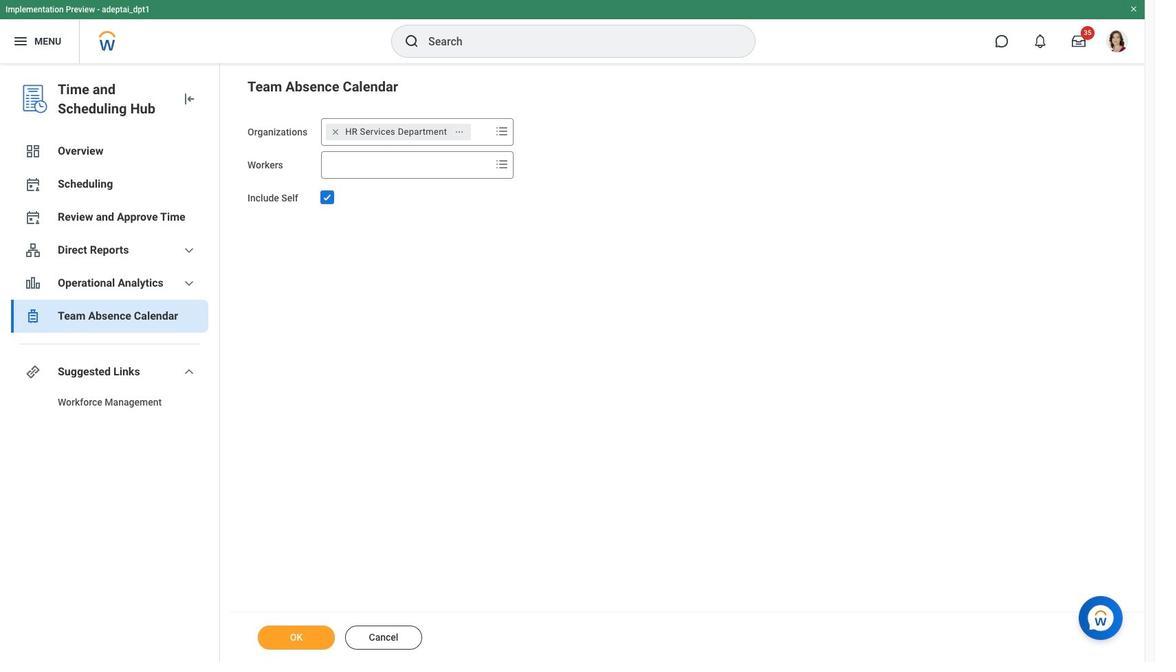 Task type: locate. For each thing, give the bounding box(es) containing it.
1 vertical spatial chevron down small image
[[181, 275, 197, 292]]

prompts image
[[494, 156, 511, 173]]

calendar user solid image
[[25, 176, 41, 193]]

banner
[[0, 0, 1145, 63]]

chevron down small image for chart icon
[[181, 275, 197, 292]]

chevron down small image
[[181, 242, 197, 259], [181, 275, 197, 292]]

hr services department, press delete to clear value. option
[[326, 124, 471, 140]]

chevron down small image for view team icon
[[181, 242, 197, 259]]

navigation pane region
[[0, 63, 220, 662]]

related actions image
[[455, 127, 465, 137]]

dashboard image
[[25, 143, 41, 160]]

notifications large image
[[1034, 34, 1048, 48]]

time and scheduling hub element
[[58, 80, 170, 118]]

search image
[[404, 33, 420, 50]]

1 chevron down small image from the top
[[181, 242, 197, 259]]

calendar user solid image
[[25, 209, 41, 226]]

inbox large image
[[1072, 34, 1086, 48]]

justify image
[[12, 33, 29, 50]]

Search Workday  search field
[[429, 26, 727, 56]]

2 chevron down small image from the top
[[181, 275, 197, 292]]

check small image
[[319, 189, 336, 206]]

Search field
[[322, 153, 491, 177]]

link image
[[25, 364, 41, 380]]

0 vertical spatial chevron down small image
[[181, 242, 197, 259]]



Task type: describe. For each thing, give the bounding box(es) containing it.
transformation import image
[[181, 91, 197, 107]]

task timeoff image
[[25, 308, 41, 325]]

hr services department element
[[345, 126, 447, 138]]

close environment banner image
[[1130, 5, 1139, 13]]

chart image
[[25, 275, 41, 292]]

prompts image
[[494, 123, 511, 140]]

profile logan mcneil image
[[1107, 30, 1129, 55]]

x small image
[[329, 125, 343, 139]]

chevron down small image
[[181, 364, 197, 380]]

view team image
[[25, 242, 41, 259]]



Task type: vqa. For each thing, say whether or not it's contained in the screenshot.
related actions icon
yes



